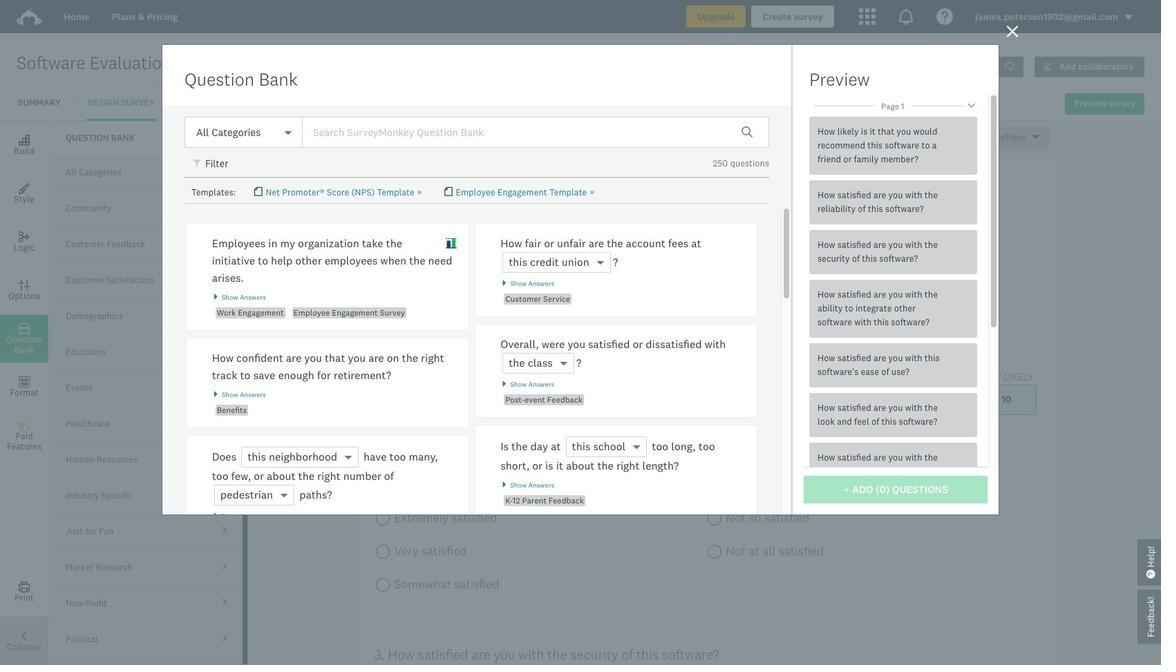 Task type: vqa. For each thing, say whether or not it's contained in the screenshot.
Products Icon
yes



Task type: describe. For each thing, give the bounding box(es) containing it.
help icon image
[[936, 8, 953, 25]]

surveymonkey logo image
[[17, 8, 41, 26]]

1 vertical spatial icon   xjtfe image
[[445, 238, 457, 249]]

Search SurveyMonkey Question Bank text field
[[302, 117, 769, 148]]

2 products icon image from the left
[[898, 8, 914, 25]]



Task type: locate. For each thing, give the bounding box(es) containing it.
1 horizontal spatial icon   xjtfe image
[[445, 238, 457, 249]]

icon   xjtfe image
[[193, 159, 202, 169], [445, 238, 457, 249]]

0 vertical spatial icon   xjtfe image
[[193, 159, 202, 169]]

0 horizontal spatial products icon image
[[859, 8, 876, 25]]

products icon image
[[859, 8, 876, 25], [898, 8, 914, 25]]

0 horizontal spatial icon   xjtfe image
[[193, 159, 202, 169]]

1 horizontal spatial products icon image
[[898, 8, 914, 25]]

1 products icon image from the left
[[859, 8, 876, 25]]



